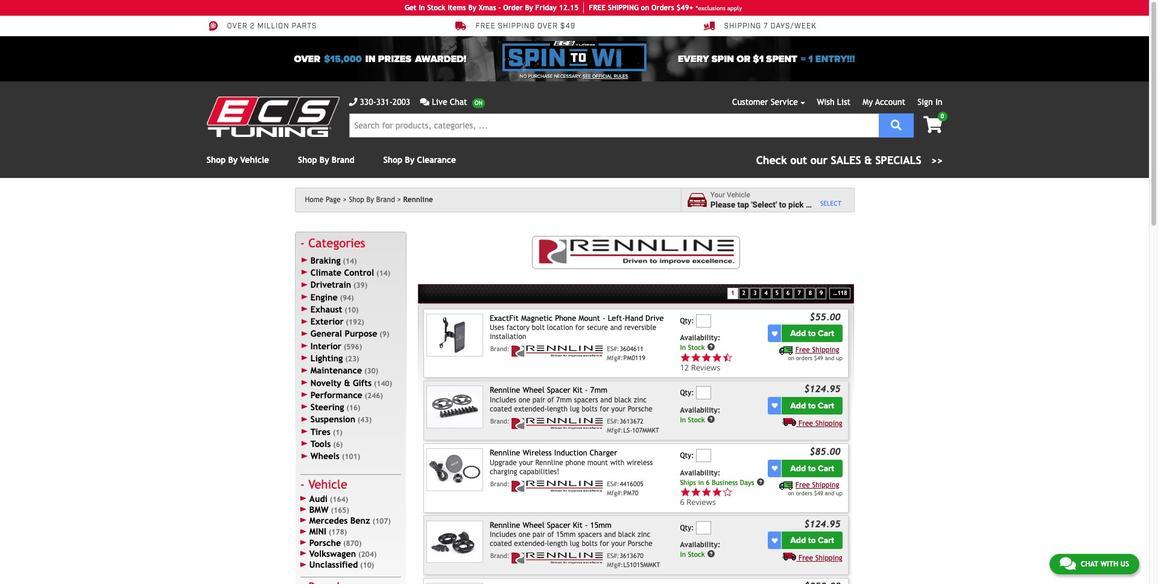 Task type: locate. For each thing, give the bounding box(es) containing it.
1 lug from the top
[[570, 405, 580, 413]]

coated right "es#3613670 - ls1015mmkt -  rennline wheel spacer kit - 15mm - includes one pair of 15mm spacers and black zinc coated extended-length lug bolts for your porsche - rennline - porsche" image
[[490, 540, 512, 548]]

spacers inside the rennline wheel spacer kit - 15mm includes one pair of 15mm spacers and black zinc coated extended-length lug bolts for your porsche
[[578, 531, 602, 539]]

qty: for exactfit magnetic phone mount - left-hand drive
[[681, 317, 695, 325]]

free shipping image for $85.00
[[780, 481, 794, 490]]

1 availability: from the top
[[681, 334, 721, 342]]

on
[[641, 4, 650, 12], [789, 355, 795, 362], [789, 490, 795, 497]]

in right es#: 3613672 mfg#: ls-107mmkt
[[681, 416, 686, 424]]

es#: inside es#: 4416005 mfg#: pm70
[[607, 480, 620, 487]]

by left "xmas"
[[469, 4, 477, 12]]

comments image left live
[[420, 98, 430, 106]]

4 qty: from the top
[[681, 524, 695, 532]]

spacers down rennline wheel spacer kit - 15mm link
[[578, 531, 602, 539]]

1 vertical spatial $124.95
[[805, 518, 841, 529]]

ecs tuning image
[[207, 97, 340, 137]]

4 add from the top
[[791, 536, 807, 546]]

1 vertical spatial shop by brand link
[[349, 196, 401, 204]]

2 horizontal spatial vehicle
[[727, 191, 751, 199]]

maintenance
[[311, 365, 362, 376]]

1 extended- from the top
[[514, 405, 548, 413]]

1 vertical spatial vehicle
[[727, 191, 751, 199]]

rennline - corporate logo image
[[512, 345, 604, 357], [512, 418, 604, 430], [512, 480, 604, 492], [512, 552, 604, 564]]

question sign image
[[757, 478, 765, 486], [708, 550, 716, 558]]

2 vertical spatial your
[[612, 540, 626, 548]]

& inside categories braking (14) climate control (14) drivetrain (39) engine (94) exhaust (10) exterior (192) general purpose (9) interior (596) lighting (23) maintenance (30) novelty & gifts (140) performance (246) steering (16) suspension (43) tires (1) tools (6) wheels (101)
[[344, 378, 350, 388]]

2 mfg#: from the top
[[607, 427, 623, 434]]

1 inside "link"
[[732, 290, 735, 297]]

es#: 4416005 mfg#: pm70
[[607, 480, 644, 497]]

1 length from the top
[[548, 405, 568, 413]]

up for $55.00
[[837, 355, 843, 362]]

0 vertical spatial your
[[612, 405, 626, 413]]

1 add to cart button from the top
[[783, 325, 843, 343]]

4 rennline - corporate logo image from the top
[[512, 552, 604, 564]]

0 horizontal spatial brand
[[332, 155, 355, 165]]

cart for exactfit magnetic phone mount - left-hand drive
[[819, 329, 835, 339]]

brand down shop by clearance link
[[377, 196, 395, 204]]

6 for 6
[[787, 290, 790, 297]]

vehicle inside 'vehicle audi (164) bmw (165) mercedes benz (107) mini (178) porsche (870) volkswagen (204) unclassified (10)'
[[309, 477, 348, 491]]

reviews
[[692, 362, 721, 373], [687, 497, 716, 508]]

0 horizontal spatial 7
[[764, 22, 769, 31]]

& left gifts
[[344, 378, 350, 388]]

0 vertical spatial free shipping on orders $49 and up
[[789, 346, 843, 362]]

free shipping up $85.00
[[799, 419, 843, 428]]

rennline inside the rennline wheel spacer kit - 15mm includes one pair of 15mm spacers and black zinc coated extended-length lug bolts for your porsche
[[490, 521, 521, 530]]

(165)
[[331, 506, 349, 515]]

wireless
[[627, 458, 653, 467]]

1 vertical spatial (10)
[[360, 562, 374, 570]]

question sign image up 12 reviews
[[708, 343, 716, 352]]

4 cart from the top
[[819, 536, 835, 546]]

comments image inside chat with us link
[[1060, 557, 1077, 571]]

by up home page link
[[320, 155, 329, 165]]

black inside the rennline wheel spacer kit - 15mm includes one pair of 15mm spacers and black zinc coated extended-length lug bolts for your porsche
[[619, 531, 636, 539]]

brand: for rennline wheel spacer kit - 15mm
[[491, 552, 510, 560]]

es#: left 3613670
[[607, 552, 620, 560]]

us
[[1121, 560, 1130, 569]]

(107)
[[373, 517, 391, 526]]

of for 7mm
[[548, 396, 554, 404]]

1 vertical spatial up
[[837, 490, 843, 497]]

2 wheel from the top
[[523, 521, 545, 530]]

1 horizontal spatial (10)
[[360, 562, 374, 570]]

select link
[[821, 200, 842, 208]]

cart
[[819, 329, 835, 339], [819, 401, 835, 411], [819, 463, 835, 474], [819, 536, 835, 546]]

qty: for rennline wheel spacer kit - 7mm
[[681, 389, 695, 397]]

(23)
[[345, 355, 359, 363]]

0 vertical spatial 7mm
[[591, 386, 608, 395]]

qty: for rennline wheel spacer kit - 15mm
[[681, 524, 695, 532]]

1 mfg#: from the top
[[607, 354, 623, 362]]

6 reviews link down availability: ships in 6 business days
[[681, 497, 733, 508]]

-
[[499, 4, 501, 12], [603, 314, 606, 323], [585, 386, 588, 395], [585, 521, 588, 530]]

2 bolts from the top
[[582, 540, 598, 548]]

0 vertical spatial availability: in stock
[[681, 334, 721, 352]]

includes inside the rennline wheel spacer kit - 15mm includes one pair of 15mm spacers and black zinc coated extended-length lug bolts for your porsche
[[490, 531, 517, 539]]

wheel for rennline wheel spacer kit - 15mm
[[523, 521, 545, 530]]

1 bolts from the top
[[582, 405, 598, 413]]

porsche down mini
[[310, 538, 341, 548]]

free shipping image
[[780, 347, 794, 355], [783, 418, 797, 426], [780, 481, 794, 490]]

spacer inside rennline wheel spacer kit - 7mm includes one pair of 7mm spacers and black zinc coated extended-length lug bolts for your porsche
[[547, 386, 571, 395]]

qty: up ships
[[681, 452, 695, 460]]

es#: left 4416005
[[607, 480, 620, 487]]

zinc inside rennline wheel spacer kit - 7mm includes one pair of 7mm spacers and black zinc coated extended-length lug bolts for your porsche
[[634, 396, 647, 404]]

1 vertical spatial extended-
[[514, 540, 548, 548]]

by left clearance
[[405, 155, 415, 165]]

wheel down installation
[[523, 386, 545, 395]]

0 horizontal spatial 1
[[732, 290, 735, 297]]

1 cart from the top
[[819, 329, 835, 339]]

bolt
[[532, 324, 545, 332]]

4
[[765, 290, 768, 297]]

$85.00
[[810, 446, 841, 457]]

brand:
[[491, 345, 510, 353], [491, 418, 510, 425], [491, 480, 510, 487], [491, 552, 510, 560]]

star image
[[702, 352, 712, 363], [681, 487, 691, 498], [712, 487, 723, 498]]

orders for $85.00
[[797, 490, 813, 497]]

1 vertical spatial your
[[519, 458, 534, 467]]

3 add from the top
[[791, 463, 807, 474]]

in up 12
[[681, 343, 686, 352]]

shop by brand
[[298, 155, 355, 165], [349, 196, 395, 204]]

0 vertical spatial zinc
[[634, 396, 647, 404]]

with
[[611, 458, 625, 467], [1101, 560, 1119, 569]]

drivetrain
[[311, 280, 351, 290]]

black for 15mm
[[619, 531, 636, 539]]

1 spacer from the top
[[547, 386, 571, 395]]

free shipping on orders $49 and up down $85.00
[[789, 481, 843, 497]]

(94)
[[340, 294, 354, 302]]

rennline - corporate logo image down the rennline wheel spacer kit - 15mm includes one pair of 15mm spacers and black zinc coated extended-length lug bolts for your porsche
[[512, 552, 604, 564]]

items
[[448, 4, 466, 12]]

spacers inside rennline wheel spacer kit - 7mm includes one pair of 7mm spacers and black zinc coated extended-length lug bolts for your porsche
[[575, 396, 599, 404]]

extended- inside the rennline wheel spacer kit - 15mm includes one pair of 15mm spacers and black zinc coated extended-length lug bolts for your porsche
[[514, 540, 548, 548]]

one inside rennline wheel spacer kit - 7mm includes one pair of 7mm spacers and black zinc coated extended-length lug bolts for your porsche
[[519, 396, 531, 404]]

lug for 15mm
[[570, 540, 580, 548]]

shipping inside "shipping 7 days/week" link
[[725, 22, 762, 31]]

wish
[[818, 97, 835, 107]]

1 of from the top
[[548, 396, 554, 404]]

upgrade
[[490, 458, 517, 467]]

0 horizontal spatial &
[[344, 378, 350, 388]]

1 one from the top
[[519, 396, 531, 404]]

(9)
[[380, 330, 390, 339]]

search image
[[891, 119, 902, 130]]

shop for shop by brand link associated with home page
[[349, 196, 365, 204]]

0 horizontal spatial 7mm
[[557, 396, 572, 404]]

mfg#: for rennline wheel spacer kit - 7mm
[[607, 427, 623, 434]]

brand: up upgrade
[[491, 418, 510, 425]]

1 brand: from the top
[[491, 345, 510, 353]]

4 mfg#: from the top
[[607, 561, 623, 569]]

1 vertical spatial comments image
[[1060, 557, 1077, 571]]

to for rennline wheel spacer kit - 7mm
[[809, 401, 816, 411]]

general
[[311, 329, 342, 339]]

shipping down $85.00
[[813, 481, 840, 489]]

sign
[[918, 97, 934, 107]]

porsche
[[628, 405, 653, 413], [310, 538, 341, 548], [628, 540, 653, 548]]

rennline up upgrade
[[490, 449, 521, 458]]

porsche for rennline wheel spacer kit - 15mm
[[628, 540, 653, 548]]

free shipping image for $55.00
[[780, 347, 794, 355]]

mount
[[579, 314, 601, 323]]

one inside the rennline wheel spacer kit - 15mm includes one pair of 15mm spacers and black zinc coated extended-length lug bolts for your porsche
[[519, 531, 531, 539]]

0 vertical spatial extended-
[[514, 405, 548, 413]]

length inside rennline wheel spacer kit - 7mm includes one pair of 7mm spacers and black zinc coated extended-length lug bolts for your porsche
[[548, 405, 568, 413]]

1 pair from the top
[[533, 396, 546, 404]]

lug inside rennline wheel spacer kit - 7mm includes one pair of 7mm spacers and black zinc coated extended-length lug bolts for your porsche
[[570, 405, 580, 413]]

330-331-2003
[[360, 97, 411, 107]]

rennline - corporate logo image down rennline wheel spacer kit - 7mm includes one pair of 7mm spacers and black zinc coated extended-length lug bolts for your porsche in the bottom of the page
[[512, 418, 604, 430]]

None text field
[[697, 314, 712, 328], [697, 449, 712, 463], [697, 314, 712, 328], [697, 449, 712, 463]]

1 vertical spatial availability: in stock
[[681, 406, 721, 424]]

free shipping on orders $49 and up
[[789, 346, 843, 362], [789, 481, 843, 497]]

rennline for rennline wheel spacer kit - 15mm
[[490, 521, 521, 530]]

for inside exactfit magnetic phone mount - left-hand drive uses factory bolt location for secure and reversible installation
[[576, 324, 585, 332]]

0 vertical spatial 15mm
[[591, 521, 612, 530]]

2 of from the top
[[548, 531, 554, 539]]

question sign image down 12 reviews
[[708, 415, 716, 424]]

spacers for 15mm
[[578, 531, 602, 539]]

bolts inside the rennline wheel spacer kit - 15mm includes one pair of 15mm spacers and black zinc coated extended-length lug bolts for your porsche
[[582, 540, 598, 548]]

of for 15mm
[[548, 531, 554, 539]]

2 lug from the top
[[570, 540, 580, 548]]

chat right live
[[450, 97, 468, 107]]

vehicle audi (164) bmw (165) mercedes benz (107) mini (178) porsche (870) volkswagen (204) unclassified (10)
[[309, 477, 391, 570]]

comments image inside live chat link
[[420, 98, 430, 106]]

spacers
[[575, 396, 599, 404], [578, 531, 602, 539]]

$124.95 for 15mm
[[805, 518, 841, 529]]

es#: inside es#: 3604611 mfg#: pm0119
[[607, 345, 620, 353]]

pair inside the rennline wheel spacer kit - 15mm includes one pair of 15mm spacers and black zinc coated extended-length lug bolts for your porsche
[[533, 531, 546, 539]]

black inside rennline wheel spacer kit - 7mm includes one pair of 7mm spacers and black zinc coated extended-length lug bolts for your porsche
[[615, 396, 632, 404]]

2 qty: from the top
[[681, 389, 695, 397]]

up down $55.00
[[837, 355, 843, 362]]

0 horizontal spatial with
[[611, 458, 625, 467]]

2 vertical spatial on
[[789, 490, 795, 497]]

pair inside rennline wheel spacer kit - 7mm includes one pair of 7mm spacers and black zinc coated extended-length lug bolts for your porsche
[[533, 396, 546, 404]]

your inside the rennline wheel spacer kit - 15mm includes one pair of 15mm spacers and black zinc coated extended-length lug bolts for your porsche
[[612, 540, 626, 548]]

bolts down rennline wheel spacer kit - 7mm link
[[582, 405, 598, 413]]

0 horizontal spatial chat
[[450, 97, 468, 107]]

free shipping on orders $49 and up for $85.00
[[789, 481, 843, 497]]

add to wish list image for rennline wheel spacer kit - 15mm
[[772, 538, 778, 544]]

for inside the rennline wheel spacer kit - 15mm includes one pair of 15mm spacers and black zinc coated extended-length lug bolts for your porsche
[[600, 540, 610, 548]]

1 vertical spatial on
[[789, 355, 795, 362]]

pair for rennline wheel spacer kit - 7mm
[[533, 396, 546, 404]]

0 vertical spatial kit
[[573, 386, 583, 395]]

3 availability: from the top
[[681, 469, 721, 477]]

6 inside availability: ships in 6 business days
[[707, 478, 710, 487]]

wireless
[[523, 449, 552, 458]]

3 availability: in stock from the top
[[681, 541, 721, 559]]

wheel inside rennline wheel spacer kit - 7mm includes one pair of 7mm spacers and black zinc coated extended-length lug bolts for your porsche
[[523, 386, 545, 395]]

0 vertical spatial 1
[[809, 53, 814, 65]]

free right free shipping image
[[799, 554, 814, 563]]

phone image
[[349, 98, 358, 106]]

in inside availability: ships in 6 business days
[[699, 478, 704, 487]]

4 add to cart from the top
[[791, 536, 835, 546]]

of down rennline wheel spacer kit - 7mm link
[[548, 396, 554, 404]]

1 add to wish list image from the top
[[772, 403, 778, 409]]

2 add to wish list image from the top
[[772, 466, 778, 472]]

and down left-
[[611, 324, 622, 332]]

1 vertical spatial spacers
[[578, 531, 602, 539]]

1 horizontal spatial 2
[[743, 290, 746, 297]]

vehicle up the audi on the left of page
[[309, 477, 348, 491]]

add to cart button up $85.00
[[783, 397, 843, 415]]

wheel down capabilities!
[[523, 521, 545, 530]]

2 coated from the top
[[490, 540, 512, 548]]

1 add from the top
[[791, 329, 807, 339]]

1 horizontal spatial over
[[294, 53, 321, 65]]

brand for home page
[[377, 196, 395, 204]]

3 cart from the top
[[819, 463, 835, 474]]

chat with us
[[1082, 560, 1130, 569]]

(204)
[[358, 550, 377, 559]]

induction
[[555, 449, 588, 458]]

1 vertical spatial question sign image
[[708, 415, 716, 424]]

(140)
[[374, 379, 393, 388]]

0 vertical spatial spacer
[[547, 386, 571, 395]]

3 rennline - corporate logo image from the top
[[512, 480, 604, 492]]

(101)
[[342, 453, 361, 461]]

1 vertical spatial in
[[699, 478, 704, 487]]

0 vertical spatial $124.95
[[805, 383, 841, 394]]

mfg#: down 3613670
[[607, 561, 623, 569]]

your for rennline wheel spacer kit - 7mm
[[612, 405, 626, 413]]

in right "es#: 3613670 mfg#: ls1015mmkt"
[[681, 550, 686, 559]]

4 brand: from the top
[[491, 552, 510, 560]]

shop by vehicle
[[207, 155, 269, 165]]

shopping cart image
[[924, 116, 943, 133]]

pick
[[789, 200, 804, 209]]

brand: right "es#3613670 - ls1015mmkt -  rennline wheel spacer kit - 15mm - includes one pair of 15mm spacers and black zinc coated extended-length lug bolts for your porsche - rennline - porsche" image
[[491, 552, 510, 560]]

mfg#: down the 3604611
[[607, 354, 623, 362]]

coated
[[490, 405, 512, 413], [490, 540, 512, 548]]

mfg#: inside es#: 3604611 mfg#: pm0119
[[607, 354, 623, 362]]

secure
[[587, 324, 609, 332]]

1 vertical spatial bolts
[[582, 540, 598, 548]]

2 includes from the top
[[490, 531, 517, 539]]

reviews right 12
[[692, 362, 721, 373]]

add to cart for rennline wheel spacer kit - 15mm
[[791, 536, 835, 546]]

2 cart from the top
[[819, 401, 835, 411]]

6 for 6 reviews
[[681, 497, 685, 508]]

2 add to cart from the top
[[791, 401, 835, 411]]

1 left 2 link
[[732, 290, 735, 297]]

bolts
[[582, 405, 598, 413], [582, 540, 598, 548]]

2 vertical spatial free shipping image
[[780, 481, 794, 490]]

wheel inside the rennline wheel spacer kit - 15mm includes one pair of 15mm spacers and black zinc coated extended-length lug bolts for your porsche
[[523, 521, 545, 530]]

1 $124.95 from the top
[[805, 383, 841, 394]]

1 vertical spatial 2
[[743, 290, 746, 297]]

left-
[[608, 314, 626, 323]]

1 up from the top
[[837, 355, 843, 362]]

shipping down "apply"
[[725, 22, 762, 31]]

1 free shipping from the top
[[799, 419, 843, 428]]

2 rennline - corporate logo image from the top
[[512, 418, 604, 430]]

$49 for $55.00
[[815, 355, 824, 362]]

0 vertical spatial lug
[[570, 405, 580, 413]]

add to cart up $85.00
[[791, 401, 835, 411]]

shop by brand link for home page
[[349, 196, 401, 204]]

spacer inside the rennline wheel spacer kit - 15mm includes one pair of 15mm spacers and black zinc coated extended-length lug bolts for your porsche
[[547, 521, 571, 530]]

comments image
[[420, 98, 430, 106], [1060, 557, 1077, 571]]

0 vertical spatial shop by brand link
[[298, 155, 355, 165]]

lighting
[[311, 353, 343, 363]]

1 vertical spatial spacer
[[547, 521, 571, 530]]

1 free shipping on orders $49 and up from the top
[[789, 346, 843, 362]]

your inside rennline wheel spacer kit - 7mm includes one pair of 7mm spacers and black zinc coated extended-length lug bolts for your porsche
[[612, 405, 626, 413]]

qty: for rennline wireless induction charger
[[681, 452, 695, 460]]

your up 3613672
[[612, 405, 626, 413]]

1 horizontal spatial 7
[[798, 290, 801, 297]]

charger
[[590, 449, 618, 458]]

1 horizontal spatial comments image
[[1060, 557, 1077, 571]]

over $15,000 in prizes
[[294, 53, 412, 65]]

over left million
[[227, 22, 248, 31]]

3 add to cart button from the top
[[783, 460, 843, 477]]

service
[[771, 97, 799, 107]]

lug inside the rennline wheel spacer kit - 15mm includes one pair of 15mm spacers and black zinc coated extended-length lug bolts for your porsche
[[570, 540, 580, 548]]

None text field
[[697, 387, 712, 400], [697, 521, 712, 535], [697, 387, 712, 400], [697, 521, 712, 535]]

for down exactfit magnetic phone mount - left-hand drive link
[[576, 324, 585, 332]]

on for $55.00
[[789, 355, 795, 362]]

bolts inside rennline wheel spacer kit - 7mm includes one pair of 7mm spacers and black zinc coated extended-length lug bolts for your porsche
[[582, 405, 598, 413]]

add for rennline wheel spacer kit - 7mm
[[791, 401, 807, 411]]

free shipping over $49
[[476, 22, 576, 31]]

chat with us link
[[1050, 554, 1140, 575]]

reviews for 6 reviews
[[687, 497, 716, 508]]

add to cart down $85.00
[[791, 463, 835, 474]]

3 qty: from the top
[[681, 452, 695, 460]]

zinc for rennline wheel spacer kit - 7mm
[[634, 396, 647, 404]]

1 vertical spatial orders
[[797, 490, 813, 497]]

0 horizontal spatial (10)
[[345, 306, 359, 314]]

to inside your vehicle please tap 'select' to pick a vehicle
[[780, 200, 787, 209]]

length down rennline wheel spacer kit - 7mm link
[[548, 405, 568, 413]]

1 vertical spatial free shipping image
[[783, 418, 797, 426]]

0 vertical spatial free shipping image
[[780, 347, 794, 355]]

0 vertical spatial over
[[227, 22, 248, 31]]

$124.95
[[805, 383, 841, 394], [805, 518, 841, 529]]

exactfit
[[490, 314, 519, 323]]

2 kit from the top
[[573, 521, 583, 530]]

1 vertical spatial for
[[600, 405, 610, 413]]

1 vertical spatial wheel
[[523, 521, 545, 530]]

4 es#: from the top
[[607, 552, 620, 560]]

2 es#: from the top
[[607, 418, 620, 425]]

rennline for rennline wireless induction charger
[[490, 449, 521, 458]]

0 vertical spatial shop by brand
[[298, 155, 355, 165]]

0 vertical spatial vehicle
[[240, 155, 269, 165]]

in right sign
[[936, 97, 943, 107]]

3 brand: from the top
[[491, 480, 510, 487]]

2 question sign image from the top
[[708, 415, 716, 424]]

add to cart up free shipping image
[[791, 536, 835, 546]]

1 vertical spatial 15mm
[[557, 531, 576, 539]]

question sign image for ships in 6 business days
[[757, 478, 765, 486]]

shop for shop by brand link for shop by vehicle
[[298, 155, 317, 165]]

2 spacer from the top
[[547, 521, 571, 530]]

1 vertical spatial pair
[[533, 531, 546, 539]]

rennline down rennline wireless induction charger link at the bottom
[[536, 458, 564, 467]]

star image
[[681, 352, 691, 363], [691, 352, 702, 363], [712, 352, 723, 363], [691, 487, 702, 498], [702, 487, 712, 498]]

2 brand: from the top
[[491, 418, 510, 425]]

qty: right drive
[[681, 317, 695, 325]]

pair for rennline wheel spacer kit - 15mm
[[533, 531, 546, 539]]

2 add to cart button from the top
[[783, 397, 843, 415]]

shop by brand link right page
[[349, 196, 401, 204]]

mfg#: left ls-
[[607, 427, 623, 434]]

question sign image
[[708, 343, 716, 352], [708, 415, 716, 424]]

0 vertical spatial brand
[[332, 155, 355, 165]]

availability: in stock for 7mm
[[681, 406, 721, 424]]

mercedes
[[310, 516, 348, 526]]

extended- inside rennline wheel spacer kit - 7mm includes one pair of 7mm spacers and black zinc coated extended-length lug bolts for your porsche
[[514, 405, 548, 413]]

half star image
[[723, 352, 733, 363]]

1 vertical spatial free shipping on orders $49 and up
[[789, 481, 843, 497]]

3 es#: from the top
[[607, 480, 620, 487]]

suspension
[[311, 414, 356, 425]]

es#4615474 - s58.59 - oem gt3 lower control arm set - porsche 996/997/991/987/718-982 - add camber adjustment while using porsche engineered control arms - rennline - porsche image
[[427, 583, 483, 584]]

tires
[[311, 427, 331, 437]]

es#: inside es#: 3613672 mfg#: ls-107mmkt
[[607, 418, 620, 425]]

zinc inside the rennline wheel spacer kit - 15mm includes one pair of 15mm spacers and black zinc coated extended-length lug bolts for your porsche
[[638, 531, 651, 539]]

1 kit from the top
[[573, 386, 583, 395]]

length down rennline wheel spacer kit - 15mm link
[[548, 540, 568, 548]]

brand up page
[[332, 155, 355, 165]]

qty: down 12
[[681, 389, 695, 397]]

1 vertical spatial brand
[[377, 196, 395, 204]]

rennline - corporate logo image down location
[[512, 345, 604, 357]]

0 vertical spatial of
[[548, 396, 554, 404]]

3 add to cart from the top
[[791, 463, 835, 474]]

1 vertical spatial 7mm
[[557, 396, 572, 404]]

sales
[[832, 154, 862, 167]]

one down rennline wheel spacer kit - 15mm link
[[519, 531, 531, 539]]

2 one from the top
[[519, 531, 531, 539]]

orders down $55.00
[[797, 355, 813, 362]]

spacers down rennline wheel spacer kit - 7mm link
[[575, 396, 599, 404]]

and down $55.00
[[826, 355, 835, 362]]

2 length from the top
[[548, 540, 568, 548]]

availability:
[[681, 334, 721, 342], [681, 406, 721, 415], [681, 469, 721, 477], [681, 541, 721, 549]]

rennline right "es#3613670 - ls1015mmkt -  rennline wheel spacer kit - 15mm - includes one pair of 15mm spacers and black zinc coated extended-length lug bolts for your porsche - rennline - porsche" image
[[490, 521, 521, 530]]

0 horizontal spatial 15mm
[[557, 531, 576, 539]]

6 link
[[784, 288, 794, 299]]

by right page
[[367, 196, 374, 204]]

mfg#: inside es#: 4416005 mfg#: pm70
[[607, 489, 623, 497]]

zinc up 3613672
[[634, 396, 647, 404]]

add to cart button up free shipping image
[[783, 532, 843, 549]]

1 vertical spatial &
[[344, 378, 350, 388]]

1 add to cart from the top
[[791, 329, 835, 339]]

phone
[[566, 458, 586, 467]]

1 horizontal spatial &
[[865, 154, 873, 167]]

by
[[469, 4, 477, 12], [525, 4, 534, 12], [228, 155, 238, 165], [320, 155, 329, 165], [405, 155, 415, 165], [367, 196, 374, 204]]

es#:
[[607, 345, 620, 353], [607, 418, 620, 425], [607, 480, 620, 487], [607, 552, 620, 560]]

5
[[776, 290, 779, 297]]

pair
[[533, 396, 546, 404], [533, 531, 546, 539]]

$49
[[561, 22, 576, 31], [815, 355, 824, 362], [815, 490, 824, 497]]

(10) up (192)
[[345, 306, 359, 314]]

wheel for rennline wheel spacer kit - 7mm
[[523, 386, 545, 395]]

porsche inside rennline wheel spacer kit - 7mm includes one pair of 7mm spacers and black zinc coated extended-length lug bolts for your porsche
[[628, 405, 653, 413]]

1 wheel from the top
[[523, 386, 545, 395]]

7 inside 7 link
[[798, 290, 801, 297]]

- inside rennline wheel spacer kit - 7mm includes one pair of 7mm spacers and black zinc coated extended-length lug bolts for your porsche
[[585, 386, 588, 395]]

pair down rennline wheel spacer kit - 7mm link
[[533, 396, 546, 404]]

es#: inside "es#: 3613670 mfg#: ls1015mmkt"
[[607, 552, 620, 560]]

add to wish list image for rennline wireless induction charger
[[772, 466, 778, 472]]

es#3613672 - ls-107mmkt -  rennline wheel spacer kit - 7mm - includes one pair of 7mm spacers and black zinc coated extended-length lug bolts for your porsche - rennline - porsche image
[[427, 386, 483, 429]]

2 add from the top
[[791, 401, 807, 411]]

of inside rennline wheel spacer kit - 7mm includes one pair of 7mm spacers and black zinc coated extended-length lug bolts for your porsche
[[548, 396, 554, 404]]

1 includes from the top
[[490, 396, 517, 404]]

exactfit magnetic phone mount - left-hand drive link
[[490, 314, 664, 323]]

107mmkt
[[633, 427, 660, 434]]

add to wish list image
[[772, 331, 778, 337]]

1 rennline - corporate logo image from the top
[[512, 345, 604, 357]]

2 orders from the top
[[797, 490, 813, 497]]

1 vertical spatial question sign image
[[708, 550, 716, 558]]

1 vertical spatial length
[[548, 540, 568, 548]]

2 free shipping from the top
[[799, 554, 843, 563]]

3 add to wish list image from the top
[[772, 538, 778, 544]]

0 vertical spatial (10)
[[345, 306, 359, 314]]

shipping
[[725, 22, 762, 31], [813, 346, 840, 355], [816, 419, 843, 428], [813, 481, 840, 489], [816, 554, 843, 563]]

3 mfg#: from the top
[[607, 489, 623, 497]]

1 vertical spatial black
[[619, 531, 636, 539]]

2 pair from the top
[[533, 531, 546, 539]]

2 horizontal spatial 6
[[787, 290, 790, 297]]

availability: inside availability: ships in 6 business days
[[681, 469, 721, 477]]

(178)
[[329, 528, 347, 537]]

7
[[764, 22, 769, 31], [798, 290, 801, 297]]

0 vertical spatial coated
[[490, 405, 512, 413]]

mfg#: for rennline wireless induction charger
[[607, 489, 623, 497]]

6 reviews link down business
[[681, 487, 766, 508]]

1 coated from the top
[[490, 405, 512, 413]]

0 vertical spatial one
[[519, 396, 531, 404]]

add to cart button
[[783, 325, 843, 343], [783, 397, 843, 415], [783, 460, 843, 477], [783, 532, 843, 549]]

1 qty: from the top
[[681, 317, 695, 325]]

porsche inside 'vehicle audi (164) bmw (165) mercedes benz (107) mini (178) porsche (870) volkswagen (204) unclassified (10)'
[[310, 538, 341, 548]]

2 inside over 2 million parts link
[[250, 22, 255, 31]]

- for rennline wheel spacer kit - 7mm
[[585, 386, 588, 395]]

one
[[519, 396, 531, 404], [519, 531, 531, 539]]

1 vertical spatial includes
[[490, 531, 517, 539]]

rennline inside rennline wheel spacer kit - 7mm includes one pair of 7mm spacers and black zinc coated extended-length lug bolts for your porsche
[[490, 386, 521, 395]]

2 left 3
[[743, 290, 746, 297]]

(192)
[[346, 318, 364, 327]]

bolts for 7mm
[[582, 405, 598, 413]]

331-
[[376, 97, 393, 107]]

0 horizontal spatial question sign image
[[708, 550, 716, 558]]

$49+
[[677, 4, 694, 12]]

(10) inside categories braking (14) climate control (14) drivetrain (39) engine (94) exhaust (10) exterior (192) general purpose (9) interior (596) lighting (23) maintenance (30) novelty & gifts (140) performance (246) steering (16) suspension (43) tires (1) tools (6) wheels (101)
[[345, 306, 359, 314]]

availability: up ships
[[681, 469, 721, 477]]

free shipping on orders $49 and up down $55.00
[[789, 346, 843, 362]]

shop by clearance link
[[384, 155, 456, 165]]

6 left business
[[707, 478, 710, 487]]

add to wish list image for rennline wheel spacer kit - 7mm
[[772, 403, 778, 409]]

1 es#: from the top
[[607, 345, 620, 353]]

coated inside rennline wheel spacer kit - 7mm includes one pair of 7mm spacers and black zinc coated extended-length lug bolts for your porsche
[[490, 405, 512, 413]]

1 vertical spatial reviews
[[687, 497, 716, 508]]

2 $124.95 from the top
[[805, 518, 841, 529]]

over
[[227, 22, 248, 31], [294, 53, 321, 65]]

kit inside the rennline wheel spacer kit - 15mm includes one pair of 15mm spacers and black zinc coated extended-length lug bolts for your porsche
[[573, 521, 583, 530]]

2 left million
[[250, 22, 255, 31]]

of inside the rennline wheel spacer kit - 15mm includes one pair of 15mm spacers and black zinc coated extended-length lug bolts for your porsche
[[548, 531, 554, 539]]

2 up from the top
[[837, 490, 843, 497]]

1 orders from the top
[[797, 355, 813, 362]]

7 left days/week
[[764, 22, 769, 31]]

2 link
[[739, 288, 750, 299]]

add for rennline wheel spacer kit - 15mm
[[791, 536, 807, 546]]

length inside the rennline wheel spacer kit - 15mm includes one pair of 15mm spacers and black zinc coated extended-length lug bolts for your porsche
[[548, 540, 568, 548]]

& right sales
[[865, 154, 873, 167]]

2 free shipping on orders $49 and up from the top
[[789, 481, 843, 497]]

question sign image down the 6 reviews
[[708, 550, 716, 558]]

cart for rennline wheel spacer kit - 15mm
[[819, 536, 835, 546]]

2 extended- from the top
[[514, 540, 548, 548]]

to for rennline wheel spacer kit - 15mm
[[809, 536, 816, 546]]

mfg#: inside "es#: 3613670 mfg#: ls1015mmkt"
[[607, 561, 623, 569]]

1 vertical spatial of
[[548, 531, 554, 539]]

bolts for 15mm
[[582, 540, 598, 548]]

shipping
[[498, 22, 535, 31]]

porsche up 3613672
[[628, 405, 653, 413]]

add for rennline wireless induction charger
[[791, 463, 807, 474]]

lug for 7mm
[[570, 405, 580, 413]]

kit inside rennline wheel spacer kit - 7mm includes one pair of 7mm spacers and black zinc coated extended-length lug bolts for your porsche
[[573, 386, 583, 395]]

on for $85.00
[[789, 490, 795, 497]]

1 horizontal spatial brand
[[377, 196, 395, 204]]

2 vertical spatial for
[[600, 540, 610, 548]]

0 horizontal spatial 6
[[681, 497, 685, 508]]

2 vertical spatial vehicle
[[309, 477, 348, 491]]

black for 7mm
[[615, 396, 632, 404]]

1 vertical spatial chat
[[1082, 560, 1099, 569]]

2
[[250, 22, 255, 31], [743, 290, 746, 297]]

7mm down rennline wheel spacer kit - 7mm link
[[557, 396, 572, 404]]

reviews for 12 reviews
[[692, 362, 721, 373]]

stock down the 6 reviews
[[688, 550, 705, 559]]

pm0119
[[624, 354, 646, 362]]

my account link
[[863, 97, 906, 107]]

by for shop by vehicle link
[[228, 155, 238, 165]]

6 right 5
[[787, 290, 790, 297]]

0 horizontal spatial 2
[[250, 22, 255, 31]]

add to wish list image
[[772, 403, 778, 409], [772, 466, 778, 472], [772, 538, 778, 544]]

0 vertical spatial (14)
[[343, 257, 357, 265]]

mfg#: inside es#: 3613672 mfg#: ls-107mmkt
[[607, 427, 623, 434]]

days/week
[[771, 22, 817, 31]]

brand: for exactfit magnetic phone mount - left-hand drive
[[491, 345, 510, 353]]

(870)
[[343, 539, 362, 548]]

includes inside rennline wheel spacer kit - 7mm includes one pair of 7mm spacers and black zinc coated extended-length lug bolts for your porsche
[[490, 396, 517, 404]]

0 vertical spatial pair
[[533, 396, 546, 404]]

porsche inside the rennline wheel spacer kit - 15mm includes one pair of 15mm spacers and black zinc coated extended-length lug bolts for your porsche
[[628, 540, 653, 548]]

0 vertical spatial wheel
[[523, 386, 545, 395]]

vehicle down ecs tuning image
[[240, 155, 269, 165]]

shipping right free shipping image
[[816, 554, 843, 563]]

1 horizontal spatial question sign image
[[757, 478, 765, 486]]

0 vertical spatial length
[[548, 405, 568, 413]]

0 vertical spatial free shipping
[[799, 419, 843, 428]]

0 vertical spatial with
[[611, 458, 625, 467]]

black up 3613670
[[619, 531, 636, 539]]

4 add to cart button from the top
[[783, 532, 843, 549]]

exhaust
[[311, 304, 343, 314]]

0 vertical spatial question sign image
[[757, 478, 765, 486]]

2 availability: in stock from the top
[[681, 406, 721, 424]]

1 vertical spatial over
[[294, 53, 321, 65]]

over for over $15,000 in prizes
[[294, 53, 321, 65]]

free shipping
[[799, 419, 843, 428], [799, 554, 843, 563]]

coated inside the rennline wheel spacer kit - 15mm includes one pair of 15mm spacers and black zinc coated extended-length lug bolts for your porsche
[[490, 540, 512, 548]]

for inside rennline wheel spacer kit - 7mm includes one pair of 7mm spacers and black zinc coated extended-length lug bolts for your porsche
[[600, 405, 610, 413]]

1 vertical spatial with
[[1101, 560, 1119, 569]]

availability: in stock down the 6 reviews
[[681, 541, 721, 559]]

rennline right the es#3613672 - ls-107mmkt -  rennline wheel spacer kit - 7mm - includes one pair of 7mm spacers and black zinc coated extended-length lug bolts for your porsche - rennline - porsche image on the bottom left of page
[[490, 386, 521, 395]]

- inside the rennline wheel spacer kit - 15mm includes one pair of 15mm spacers and black zinc coated extended-length lug bolts for your porsche
[[585, 521, 588, 530]]

by for shop by brand link for shop by vehicle
[[320, 155, 329, 165]]

- inside exactfit magnetic phone mount - left-hand drive uses factory bolt location for secure and reversible installation
[[603, 314, 606, 323]]

4 availability: from the top
[[681, 541, 721, 549]]

1 vertical spatial one
[[519, 531, 531, 539]]

installation
[[490, 333, 527, 341]]

rennline - corporate logo image down capabilities!
[[512, 480, 604, 492]]

es#: left 3613672
[[607, 418, 620, 425]]

es#3604611 - pm0119 - exactfit magnetic phone mount - left-hand drive - uses factory bolt location for secure and reversible installation - rennline - bmw image
[[427, 314, 483, 356]]

orders down $85.00
[[797, 490, 813, 497]]

7 inside "shipping 7 days/week" link
[[764, 22, 769, 31]]

$49 down 12.15
[[561, 22, 576, 31]]

0 vertical spatial in
[[366, 53, 376, 65]]

reviews down ships
[[687, 497, 716, 508]]

0 vertical spatial bolts
[[582, 405, 598, 413]]

1 vertical spatial kit
[[573, 521, 583, 530]]

es#: left the 3604611
[[607, 345, 620, 353]]

in left "prizes" at the left top of the page
[[366, 53, 376, 65]]



Task type: describe. For each thing, give the bounding box(es) containing it.
0 horizontal spatial vehicle
[[240, 155, 269, 165]]

a
[[806, 200, 811, 209]]

purchase
[[529, 74, 553, 79]]

prizes
[[378, 53, 412, 65]]

rennline - corporate logo image for 15mm
[[512, 552, 604, 564]]

vehicle inside your vehicle please tap 'select' to pick a vehicle
[[727, 191, 751, 199]]

3613670
[[620, 552, 644, 560]]

comments image for chat
[[1060, 557, 1077, 571]]

1 question sign image from the top
[[708, 343, 716, 352]]

1 horizontal spatial with
[[1101, 560, 1119, 569]]

purpose
[[345, 329, 378, 339]]

gifts
[[353, 378, 372, 388]]

wish list link
[[818, 97, 851, 107]]

9 link
[[817, 288, 827, 299]]

shop for shop by vehicle link
[[207, 155, 226, 165]]

spacers for 7mm
[[575, 396, 599, 404]]

tap
[[738, 200, 750, 209]]

es#4416005 - pm70 - rennline wireless induction charger - upgrade your rennline phone mount with wireless charging capabilities! - rennline - audi bmw volkswagen mercedes benz mini porsche image
[[427, 449, 483, 491]]

add to cart button for rennline wireless induction charger
[[783, 460, 843, 477]]

order
[[504, 4, 523, 12]]

1 horizontal spatial chat
[[1082, 560, 1099, 569]]

1 horizontal spatial 1
[[809, 53, 814, 65]]

0 vertical spatial &
[[865, 154, 873, 167]]

zinc for rennline wheel spacer kit - 15mm
[[638, 531, 651, 539]]

'select'
[[752, 200, 778, 209]]

add to cart for rennline wheel spacer kit - 7mm
[[791, 401, 835, 411]]

extended- for rennline wheel spacer kit - 7mm
[[514, 405, 548, 413]]

es#: 3613670 mfg#: ls1015mmkt
[[607, 552, 661, 569]]

brand: for rennline wheel spacer kit - 7mm
[[491, 418, 510, 425]]

ship
[[608, 4, 623, 12]]

free down $55.00
[[796, 346, 811, 355]]

coated for rennline wheel spacer kit - 15mm
[[490, 540, 512, 548]]

- for exactfit magnetic phone mount - left-hand drive
[[603, 314, 606, 323]]

(43)
[[358, 416, 372, 425]]

every
[[679, 53, 710, 65]]

spacer for 7mm
[[547, 386, 571, 395]]

home
[[305, 196, 324, 204]]

1 availability: in stock from the top
[[681, 334, 721, 352]]

es#: for rennline wheel spacer kit - 7mm
[[607, 418, 620, 425]]

2 availability: from the top
[[681, 406, 721, 415]]

kit for 15mm
[[573, 521, 583, 530]]

Search text field
[[349, 113, 879, 138]]

es#: for rennline wireless induction charger
[[607, 480, 620, 487]]

in right get
[[419, 4, 425, 12]]

es#: for exactfit magnetic phone mount - left-hand drive
[[607, 345, 620, 353]]

star image left half star 'image'
[[702, 352, 712, 363]]

1 vertical spatial (14)
[[377, 269, 391, 278]]

porsche for rennline wheel spacer kit - 7mm
[[628, 405, 653, 413]]

days
[[741, 478, 755, 487]]

no
[[520, 74, 527, 79]]

pm70
[[624, 489, 639, 497]]

tools
[[311, 439, 331, 449]]

one for rennline wheel spacer kit - 7mm
[[519, 396, 531, 404]]

0
[[941, 113, 945, 120]]

availability: ships in 6 business days
[[681, 469, 755, 487]]

1 horizontal spatial 7mm
[[591, 386, 608, 395]]

volkswagen
[[310, 549, 356, 559]]

live
[[432, 97, 448, 107]]

extended- for rennline wheel spacer kit - 15mm
[[514, 540, 548, 548]]

12
[[681, 362, 690, 373]]

2 6 reviews link from the top
[[681, 497, 733, 508]]

- for rennline wheel spacer kit - 15mm
[[585, 521, 588, 530]]

exactfit magnetic phone mount - left-hand drive uses factory bolt location for secure and reversible installation
[[490, 314, 664, 341]]

1 6 reviews link from the top
[[681, 487, 766, 508]]

xmas
[[479, 4, 497, 12]]

stock up 12 reviews
[[688, 343, 705, 352]]

by for shop by clearance link
[[405, 155, 415, 165]]

cart for rennline wireless induction charger
[[819, 463, 835, 474]]

your inside rennline wireless induction charger upgrade your rennline phone mount with wireless charging capabilities!
[[519, 458, 534, 467]]

unclassified
[[310, 560, 358, 570]]

es#3613670 - ls1015mmkt -  rennline wheel spacer kit - 15mm - includes one pair of 15mm spacers and black zinc coated extended-length lug bolts for your porsche - rennline - porsche image
[[427, 521, 483, 563]]

in for prizes
[[366, 53, 376, 65]]

*exclusions
[[696, 5, 726, 11]]

million
[[258, 22, 290, 31]]

orders for $55.00
[[797, 355, 813, 362]]

location
[[547, 324, 574, 332]]

$124.95 for 7mm
[[805, 383, 841, 394]]

your for rennline wheel spacer kit - 15mm
[[612, 540, 626, 548]]

2 inside 2 link
[[743, 290, 746, 297]]

and inside the rennline wheel spacer kit - 15mm includes one pair of 15mm spacers and black zinc coated extended-length lug bolts for your porsche
[[605, 531, 616, 539]]

parts
[[292, 22, 317, 31]]

rennline - corporate logo image for left-
[[512, 345, 604, 357]]

for for 15mm
[[600, 540, 610, 548]]

free up $85.00
[[799, 419, 814, 428]]

(39)
[[354, 282, 368, 290]]

factory
[[507, 324, 530, 332]]

hand
[[626, 314, 644, 323]]

with inside rennline wireless induction charger upgrade your rennline phone mount with wireless charging capabilities!
[[611, 458, 625, 467]]

coated for rennline wheel spacer kit - 7mm
[[490, 405, 512, 413]]

business
[[712, 478, 738, 487]]

audi
[[310, 494, 328, 504]]

(30)
[[365, 367, 379, 376]]

es#: 3604611 mfg#: pm0119
[[607, 345, 646, 362]]

330-331-2003 link
[[349, 96, 411, 109]]

free shipping for 7mm
[[799, 419, 843, 428]]

shop by brand for shop by vehicle
[[298, 155, 355, 165]]

uses
[[490, 324, 505, 332]]

benz
[[351, 516, 370, 526]]

by right 'order'
[[525, 4, 534, 12]]

apply
[[728, 5, 743, 11]]

your
[[711, 191, 726, 199]]

add to cart for rennline wireless induction charger
[[791, 463, 835, 474]]

customer service
[[733, 97, 799, 107]]

shop by brand for home page
[[349, 196, 395, 204]]

330-
[[360, 97, 376, 107]]

0 horizontal spatial (14)
[[343, 257, 357, 265]]

empty star image
[[723, 487, 733, 498]]

vehicle
[[813, 200, 839, 209]]

and inside rennline wheel spacer kit - 7mm includes one pair of 7mm spacers and black zinc coated extended-length lug bolts for your porsche
[[601, 396, 613, 404]]

capabilities!
[[520, 468, 560, 476]]

see official rules link
[[583, 73, 629, 80]]

brand for shop by vehicle
[[332, 155, 355, 165]]

question sign image for in stock
[[708, 550, 716, 558]]

…118
[[834, 290, 848, 297]]

my account
[[863, 97, 906, 107]]

(164)
[[330, 495, 348, 504]]

rennline wheel spacer kit - 7mm includes one pair of 7mm spacers and black zinc coated extended-length lug bolts for your porsche
[[490, 386, 653, 413]]

ecs tuning 'spin to win' contest logo image
[[503, 41, 647, 71]]

rennline - corporate logo image for your
[[512, 480, 604, 492]]

customer
[[733, 97, 769, 107]]

add to cart for exactfit magnetic phone mount - left-hand drive
[[791, 329, 835, 339]]

by for shop by brand link associated with home page
[[367, 196, 374, 204]]

0 vertical spatial on
[[641, 4, 650, 12]]

list
[[838, 97, 851, 107]]

shop by vehicle link
[[207, 155, 269, 165]]

shipping up $85.00
[[816, 419, 843, 428]]

shipping down $55.00
[[813, 346, 840, 355]]

(246)
[[365, 392, 383, 400]]

availability: in stock for 15mm
[[681, 541, 721, 559]]

free down $85.00
[[796, 481, 811, 489]]

kit for 7mm
[[573, 386, 583, 395]]

length for 15mm
[[548, 540, 568, 548]]

sales & specials link
[[757, 152, 943, 168]]

(6)
[[333, 441, 343, 449]]

free
[[589, 4, 606, 12]]

3604611
[[620, 345, 644, 353]]

3
[[754, 290, 757, 297]]

free shipping on orders $49 and up for $55.00
[[789, 346, 843, 362]]

rennline down shop by clearance link
[[403, 196, 433, 204]]

free shipping image
[[783, 552, 797, 561]]

rennline wireless induction charger link
[[490, 449, 618, 458]]

$15,000
[[324, 53, 362, 65]]

steering
[[311, 402, 344, 412]]

0 vertical spatial $49
[[561, 22, 576, 31]]

spent
[[767, 53, 798, 65]]

$55.00
[[810, 311, 841, 322]]

performance
[[311, 390, 363, 400]]

control
[[344, 267, 374, 278]]

one for rennline wheel spacer kit - 15mm
[[519, 531, 531, 539]]

star image down ships
[[681, 487, 691, 498]]

live chat link
[[420, 96, 485, 109]]

free shipping for 15mm
[[799, 554, 843, 563]]

ls-
[[624, 427, 633, 434]]

(10) inside 'vehicle audi (164) bmw (165) mercedes benz (107) mini (178) porsche (870) volkswagen (204) unclassified (10)'
[[360, 562, 374, 570]]

over for over 2 million parts
[[227, 22, 248, 31]]

cart for rennline wheel spacer kit - 7mm
[[819, 401, 835, 411]]

rules
[[614, 74, 629, 79]]

4 link
[[761, 288, 772, 299]]

mini
[[310, 527, 327, 537]]

$49 for $85.00
[[815, 490, 824, 497]]

get
[[405, 4, 417, 12]]

stock left items
[[428, 4, 446, 12]]

star image down business
[[712, 487, 723, 498]]

please
[[711, 200, 736, 209]]

and down $85.00
[[826, 490, 835, 497]]

reversible
[[625, 324, 657, 332]]

up for $85.00
[[837, 490, 843, 497]]

1 12 reviews link from the top
[[681, 352, 766, 373]]

add to cart button for rennline wheel spacer kit - 15mm
[[783, 532, 843, 549]]

wish list
[[818, 97, 851, 107]]

free down "xmas"
[[476, 22, 496, 31]]

over
[[538, 22, 558, 31]]

and inside exactfit magnetic phone mount - left-hand drive uses factory bolt location for secure and reversible installation
[[611, 324, 622, 332]]

2 12 reviews link from the top
[[681, 362, 733, 373]]

includes for rennline wheel spacer kit - 15mm
[[490, 531, 517, 539]]

add for exactfit magnetic phone mount - left-hand drive
[[791, 329, 807, 339]]

comments image for live
[[420, 98, 430, 106]]

stock down 12 reviews
[[688, 416, 705, 424]]

length for 7mm
[[548, 405, 568, 413]]

charging
[[490, 468, 518, 476]]

includes for rennline wheel spacer kit - 7mm
[[490, 396, 517, 404]]

0 vertical spatial chat
[[450, 97, 468, 107]]

spacer for 15mm
[[547, 521, 571, 530]]

shop for shop by clearance link
[[384, 155, 403, 165]]

to for rennline wireless induction charger
[[809, 463, 816, 474]]

rennline wheel spacer kit - 7mm link
[[490, 386, 608, 395]]

es#: for rennline wheel spacer kit - 15mm
[[607, 552, 620, 560]]

brand: for rennline wireless induction charger
[[491, 480, 510, 487]]

for for 7mm
[[600, 405, 610, 413]]



Task type: vqa. For each thing, say whether or not it's contained in the screenshot.
question sign image for 12 Reviews
yes



